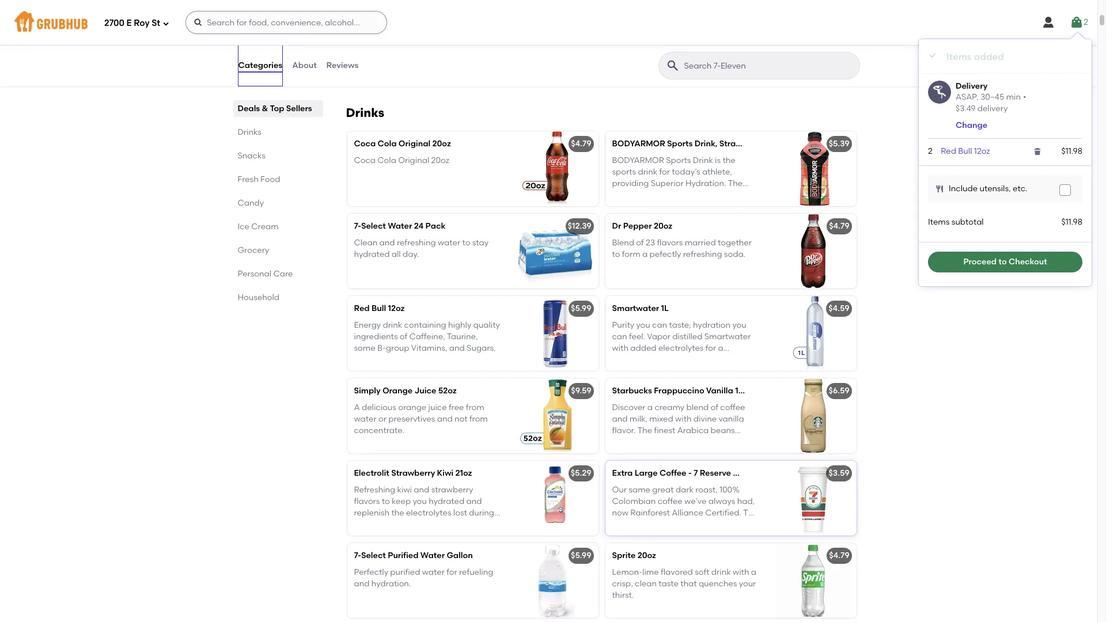 Task type: describe. For each thing, give the bounding box(es) containing it.
with inside the discover a creamy blend of coffee and milk, mixed with divine vanilla flavor. the finest arabica beans create a rich and undeniably luscious beverage.
[[676, 414, 692, 424]]

that
[[681, 579, 697, 589]]

$3.59
[[829, 469, 850, 479]]

feel.
[[630, 332, 646, 342]]

drink inside energy drink containing highly quality ingredients of caffeine, taurine, some b-group vitamins, and sugars.
[[383, 320, 403, 330]]

proceed to checkout
[[964, 257, 1048, 267]]

etc.
[[1014, 184, 1028, 193]]

mixed
[[650, 414, 674, 424]]

$5.29
[[571, 469, 592, 479]]

2700 e roy st
[[104, 18, 160, 28]]

2 horizontal spatial you
[[733, 320, 747, 330]]

day.
[[403, 250, 419, 259]]

2 cola from the top
[[378, 155, 397, 165]]

candy tab
[[238, 197, 319, 209]]

items subtotal
[[929, 217, 985, 227]]

1 cola from the top
[[378, 139, 397, 149]]

or
[[379, 414, 387, 424]]

taste.
[[713, 355, 734, 365]]

1 horizontal spatial svg image
[[1034, 147, 1043, 156]]

to inside funyuns® onion flavored rings are a deliciously different snack that's fun to eat, with a crisp texture and zesty onion flavor
[[369, 55, 377, 65]]

distilled
[[673, 332, 703, 342]]

sprite 20oz image
[[771, 544, 857, 619]]

and inside funyuns® onion flavored rings are a deliciously different snack that's fun to eat, with a crisp texture and zesty onion flavor
[[472, 55, 487, 65]]

added inside purity you can taste; hydration you can feel. vapor distilled smartwater with added electrolytes for a distinctive pure and crisp taste.
[[631, 344, 657, 354]]

to inside refreshing kiwi and strawberry flavors to keep you hydrated and replenish the electrolytes lost during exercise.
[[382, 497, 390, 507]]

items added tooltip
[[920, 32, 1093, 287]]

water inside clean and refreshing water to stay hydrated all day.
[[438, 238, 461, 248]]

water inside a delicious orange juice free from water or preservtives and not from concentrate.
[[354, 414, 377, 424]]

orange
[[399, 403, 427, 413]]

21oz
[[456, 469, 472, 479]]

7- for 7-select water 24 pack
[[354, 222, 361, 231]]

2 $11.98 from the top
[[1062, 217, 1083, 227]]

replenish
[[354, 509, 390, 518]]

household
[[238, 293, 280, 303]]

pefectly
[[650, 250, 682, 259]]

1 horizontal spatial water
[[421, 551, 445, 561]]

0 vertical spatial drinks
[[346, 106, 385, 120]]

extra large coffee - 7 reserve colombian 24oz image
[[771, 461, 857, 536]]

milk,
[[630, 414, 648, 424]]

and up during
[[467, 497, 482, 507]]

$9.59
[[572, 386, 592, 396]]

funyuns
[[354, 16, 387, 26]]

dr
[[613, 222, 622, 231]]

asap,
[[956, 92, 979, 102]]

a left rich in the bottom of the page
[[640, 438, 646, 448]]

a up mixed
[[648, 403, 653, 413]]

quality
[[474, 320, 500, 330]]

kiwi
[[398, 485, 412, 495]]

distinctive
[[613, 355, 652, 365]]

proceed
[[964, 257, 997, 267]]

subtotal
[[952, 217, 985, 227]]

and up flavor.
[[613, 414, 628, 424]]

for inside purity you can taste; hydration you can feel. vapor distilled smartwater with added electrolytes for a distinctive pure and crisp taste.
[[706, 344, 717, 354]]

food
[[261, 175, 280, 184]]

magnifying glass icon image
[[666, 59, 680, 73]]

banana
[[766, 139, 797, 149]]

caffeine,
[[410, 332, 445, 342]]

e
[[127, 18, 132, 28]]

taurine,
[[447, 332, 478, 342]]

simply orange juice 52oz image
[[512, 379, 599, 454]]

orange
[[383, 386, 413, 396]]

starbucks
[[613, 386, 653, 396]]

coca cola original 20oz image
[[512, 132, 599, 207]]

purified
[[388, 551, 419, 561]]

different
[[404, 44, 437, 54]]

simply orange juice 52oz
[[354, 386, 457, 396]]

dr pepper 20oz image
[[771, 214, 857, 289]]

vanilla
[[719, 414, 745, 424]]

energy drink containing highly quality ingredients of caffeine, taurine, some b-group vitamins, and sugars.
[[354, 320, 500, 354]]

7-select water 24 pack
[[354, 222, 446, 231]]

ice
[[238, 222, 250, 232]]

reviews button
[[326, 45, 359, 86]]

23
[[646, 238, 656, 248]]

deliciously
[[362, 44, 402, 54]]

soft
[[695, 568, 710, 577]]

0 vertical spatial can
[[653, 320, 668, 330]]

create
[[613, 438, 638, 448]]

coffee
[[660, 469, 687, 479]]

sellers
[[286, 104, 312, 114]]

strawberry
[[432, 485, 474, 495]]

$12.39
[[568, 222, 592, 231]]

juice
[[415, 386, 437, 396]]

with inside lemon-lime flavored soft drink with a crisp, clean taste that quenches your thirst.
[[733, 568, 750, 577]]

sugars.
[[467, 344, 496, 354]]

texture
[[442, 55, 470, 65]]

refreshing
[[354, 485, 396, 495]]

clean
[[635, 579, 657, 589]]

Search 7-Eleven search field
[[683, 61, 856, 71]]

pure
[[654, 355, 672, 365]]

1 vertical spatial from
[[470, 414, 488, 424]]

that's
[[464, 44, 486, 54]]

blend
[[613, 238, 635, 248]]

crisp inside purity you can taste; hydration you can feel. vapor distilled smartwater with added electrolytes for a distinctive pure and crisp taste.
[[692, 355, 711, 365]]

1 original from the top
[[399, 139, 431, 149]]

a inside blend of 23 flavors married together to form a pefectly refreshing soda.
[[643, 250, 648, 259]]

2700
[[104, 18, 125, 28]]

funyuns® onion flavored rings are a deliciously different snack that's fun to eat, with a crisp texture and zesty onion flavor
[[354, 32, 497, 77]]

1l
[[662, 304, 669, 314]]

sprite 20oz
[[613, 551, 657, 561]]

refreshing inside blend of 23 flavors married together to form a pefectly refreshing soda.
[[684, 250, 723, 259]]

30–45
[[981, 92, 1005, 102]]

married
[[685, 238, 716, 248]]

drinks tab
[[238, 126, 319, 138]]

0 vertical spatial smartwater
[[613, 304, 660, 314]]

exercise.
[[354, 520, 388, 530]]

coffee
[[721, 403, 746, 413]]

$4.79 for lemon-lime flavored soft drink with a crisp, clean taste that quenches your thirst.
[[830, 551, 850, 561]]

24
[[414, 222, 424, 231]]

ice cream tab
[[238, 221, 319, 233]]

about button
[[292, 45, 317, 86]]

grocery
[[238, 246, 269, 255]]

and down finest
[[664, 438, 680, 448]]

energy
[[354, 320, 381, 330]]

$4.79 for coca cola original 20oz
[[571, 139, 592, 149]]

13.7oz
[[736, 386, 759, 396]]

added inside tooltip
[[975, 51, 1005, 62]]

$3.49
[[956, 104, 976, 114]]

blend of 23 flavors married together to form a pefectly refreshing soda.
[[613, 238, 752, 259]]

flavored for are
[[425, 32, 459, 42]]

purified
[[391, 568, 421, 577]]

$5.99 for smartwater
[[571, 304, 592, 314]]

0 horizontal spatial bull
[[372, 304, 386, 314]]

red inside items added tooltip
[[942, 147, 957, 156]]

finest
[[655, 426, 676, 436]]

2 coca cola original 20oz from the top
[[354, 155, 450, 165]]

during
[[469, 509, 495, 518]]

$6.59
[[829, 386, 850, 396]]

taste;
[[670, 320, 692, 330]]

you inside refreshing kiwi and strawberry flavors to keep you hydrated and replenish the electrolytes lost during exercise.
[[413, 497, 427, 507]]

ingredients
[[354, 332, 398, 342]]

$4.79 for blend of 23 flavors married together to form a pefectly refreshing soda.
[[830, 222, 850, 231]]

fresh food tab
[[238, 174, 319, 186]]

highly
[[449, 320, 472, 330]]

and inside energy drink containing highly quality ingredients of caffeine, taurine, some b-group vitamins, and sugars.
[[450, 344, 465, 354]]

top
[[270, 104, 285, 114]]

candy
[[238, 198, 264, 208]]

water inside the perfectly purified water for refueling and hydration.
[[422, 568, 445, 577]]

concentrate.
[[354, 426, 405, 436]]

svg image for 2
[[1071, 16, 1085, 29]]

a down different
[[414, 55, 420, 65]]

drink,
[[695, 139, 718, 149]]

items for items subtotal
[[929, 217, 950, 227]]

of inside the discover a creamy blend of coffee and milk, mixed with divine vanilla flavor. the finest arabica beans create a rich and undeniably luscious beverage.
[[711, 403, 719, 413]]

electrolit strawberry kiwi 21oz image
[[512, 461, 599, 536]]

and inside a delicious orange juice free from water or preservtives and not from concentrate.
[[437, 414, 453, 424]]

vitamins,
[[412, 344, 448, 354]]

starbucks frappuccino vanilla 13.7oz image
[[771, 379, 857, 454]]

the
[[638, 426, 653, 436]]

preservtives
[[389, 414, 436, 424]]

28oz
[[799, 139, 817, 149]]

deals & top sellers
[[238, 104, 312, 114]]



Task type: locate. For each thing, give the bounding box(es) containing it.
group
[[386, 344, 410, 354]]

keep
[[392, 497, 411, 507]]

can
[[653, 320, 668, 330], [613, 332, 628, 342]]

funyuns onion flavored rings 6oz image
[[512, 8, 599, 83]]

onion up different
[[399, 32, 423, 42]]

a up "taste."
[[719, 344, 724, 354]]

and down taurine,
[[450, 344, 465, 354]]

24oz
[[780, 469, 798, 479]]

to inside clean and refreshing water to stay hydrated all day.
[[463, 238, 471, 248]]

added up delivery
[[975, 51, 1005, 62]]

2 vertical spatial water
[[422, 568, 445, 577]]

added
[[975, 51, 1005, 62], [631, 344, 657, 354]]

hydrated down strawberry
[[429, 497, 465, 507]]

drinks down zesty
[[346, 106, 385, 120]]

1 vertical spatial flavored
[[425, 32, 459, 42]]

can down purity
[[613, 332, 628, 342]]

flavors inside refreshing kiwi and strawberry flavors to keep you hydrated and replenish the electrolytes lost during exercise.
[[354, 497, 380, 507]]

and inside purity you can taste; hydration you can feel. vapor distilled smartwater with added electrolytes for a distinctive pure and crisp taste.
[[674, 355, 690, 365]]

7-
[[354, 222, 361, 231], [354, 551, 361, 561]]

1 horizontal spatial electrolytes
[[659, 344, 704, 354]]

and inside clean and refreshing water to stay hydrated all day.
[[380, 238, 395, 248]]

with up distinctive
[[613, 344, 629, 354]]

care
[[274, 269, 293, 279]]

a inside purity you can taste; hydration you can feel. vapor distilled smartwater with added electrolytes for a distinctive pure and crisp taste.
[[719, 344, 724, 354]]

items up delivery
[[947, 51, 972, 62]]

0 vertical spatial from
[[466, 403, 485, 413]]

all
[[392, 250, 401, 259]]

drink inside lemon-lime flavored soft drink with a crisp, clean taste that quenches your thirst.
[[712, 568, 731, 577]]

1 horizontal spatial smartwater
[[705, 332, 751, 342]]

$5.99
[[571, 304, 592, 314], [571, 551, 592, 561]]

0 vertical spatial flavors
[[657, 238, 683, 248]]

for inside the perfectly purified water for refueling and hydration.
[[447, 568, 458, 577]]

svg image
[[1042, 16, 1056, 29], [194, 18, 203, 27], [163, 20, 170, 27], [936, 184, 945, 194], [1063, 187, 1069, 194]]

0 vertical spatial bull
[[959, 147, 973, 156]]

smartwater down hydration
[[705, 332, 751, 342]]

refreshing down married
[[684, 250, 723, 259]]

0 horizontal spatial strawberry
[[392, 469, 435, 479]]

1 vertical spatial crisp
[[692, 355, 711, 365]]

1 $11.98 from the top
[[1062, 147, 1083, 156]]

flavored inside funyuns® onion flavored rings are a deliciously different snack that's fun to eat, with a crisp texture and zesty onion flavor
[[425, 32, 459, 42]]

1 coca cola original 20oz from the top
[[354, 139, 451, 149]]

2 horizontal spatial of
[[711, 403, 719, 413]]

electrolytes inside purity you can taste; hydration you can feel. vapor distilled smartwater with added electrolytes for a distinctive pure and crisp taste.
[[659, 344, 704, 354]]

1 vertical spatial coca cola original 20oz
[[354, 155, 450, 165]]

of up "divine"
[[711, 403, 719, 413]]

flavored
[[661, 568, 693, 577]]

1 vertical spatial rings
[[461, 32, 482, 42]]

flavors up pefectly
[[657, 238, 683, 248]]

items for items added
[[947, 51, 972, 62]]

12oz up containing
[[388, 304, 405, 314]]

1 vertical spatial coca
[[354, 155, 376, 165]]

vapor
[[648, 332, 671, 342]]

rich
[[647, 438, 662, 448]]

0 vertical spatial rings
[[451, 16, 473, 26]]

drink up ingredients
[[383, 320, 403, 330]]

frappuccino
[[654, 386, 705, 396]]

1 vertical spatial flavors
[[354, 497, 380, 507]]

taste
[[659, 579, 679, 589]]

1 horizontal spatial strawberry
[[720, 139, 764, 149]]

to left keep
[[382, 497, 390, 507]]

the
[[392, 509, 405, 518]]

from up not
[[466, 403, 485, 413]]

flavors up replenish
[[354, 497, 380, 507]]

luscious
[[727, 438, 758, 448]]

1 horizontal spatial can
[[653, 320, 668, 330]]

delivery
[[956, 81, 988, 91]]

2 $5.99 from the top
[[571, 551, 592, 561]]

2 original from the top
[[399, 155, 430, 165]]

discover
[[613, 403, 646, 413]]

1 horizontal spatial 2
[[1085, 17, 1089, 27]]

water down a
[[354, 414, 377, 424]]

household tab
[[238, 292, 319, 304]]

0 horizontal spatial crisp
[[421, 55, 440, 65]]

from
[[466, 403, 485, 413], [470, 414, 488, 424]]

blend
[[687, 403, 709, 413]]

and right kiwi
[[414, 485, 430, 495]]

deals
[[238, 104, 260, 114]]

rings for 6oz
[[451, 16, 473, 26]]

red
[[942, 147, 957, 156], [354, 304, 370, 314]]

reviews
[[327, 60, 359, 70]]

for up "taste."
[[706, 344, 717, 354]]

flavors inside blend of 23 flavors married together to form a pefectly refreshing soda.
[[657, 238, 683, 248]]

1 horizontal spatial you
[[637, 320, 651, 330]]

delivery
[[978, 104, 1009, 114]]

a
[[354, 44, 360, 54], [414, 55, 420, 65], [643, 250, 648, 259], [719, 344, 724, 354], [648, 403, 653, 413], [640, 438, 646, 448], [752, 568, 757, 577]]

0 horizontal spatial 2
[[929, 147, 933, 156]]

from right not
[[470, 414, 488, 424]]

7-select water 24 pack image
[[512, 214, 599, 289]]

you right hydration
[[733, 320, 747, 330]]

onion inside funyuns® onion flavored rings are a deliciously different snack that's fun to eat, with a crisp texture and zesty onion flavor
[[399, 32, 423, 42]]

clean
[[354, 238, 378, 248]]

2 7- from the top
[[354, 551, 361, 561]]

0 vertical spatial hydrated
[[354, 250, 390, 259]]

0 vertical spatial original
[[399, 139, 431, 149]]

soda.
[[725, 250, 746, 259]]

drinks down deals
[[238, 127, 262, 137]]

1 vertical spatial select
[[361, 551, 386, 561]]

0 vertical spatial items
[[947, 51, 972, 62]]

0 horizontal spatial of
[[400, 332, 408, 342]]

&
[[262, 104, 268, 114]]

rings
[[451, 16, 473, 26], [461, 32, 482, 42]]

6oz
[[475, 16, 488, 26]]

0 vertical spatial coca cola original 20oz
[[354, 139, 451, 149]]

0 vertical spatial 7-
[[354, 222, 361, 231]]

0 vertical spatial water
[[438, 238, 461, 248]]

1 vertical spatial refreshing
[[684, 250, 723, 259]]

0 vertical spatial svg image
[[1071, 16, 1085, 29]]

onion for funyuns
[[389, 16, 412, 26]]

snacks tab
[[238, 150, 319, 162]]

dr pepper 20oz
[[613, 222, 673, 231]]

1 vertical spatial smartwater
[[705, 332, 751, 342]]

hydrated inside clean and refreshing water to stay hydrated all day.
[[354, 250, 390, 259]]

hydrated
[[354, 250, 390, 259], [429, 497, 465, 507]]

0 vertical spatial red bull 12oz
[[942, 147, 991, 156]]

1 horizontal spatial of
[[637, 238, 644, 248]]

1 vertical spatial added
[[631, 344, 657, 354]]

main navigation navigation
[[0, 0, 1098, 45]]

rings inside funyuns® onion flavored rings are a deliciously different snack that's fun to eat, with a crisp texture and zesty onion flavor
[[461, 32, 482, 42]]

juice
[[429, 403, 447, 413]]

free
[[449, 403, 464, 413]]

can up vapor
[[653, 320, 668, 330]]

of left 23 at the top
[[637, 238, 644, 248]]

smartwater inside purity you can taste; hydration you can feel. vapor distilled smartwater with added electrolytes for a distinctive pure and crisp taste.
[[705, 332, 751, 342]]

0 vertical spatial water
[[388, 222, 412, 231]]

with inside funyuns® onion flavored rings are a deliciously different snack that's fun to eat, with a crisp texture and zesty onion flavor
[[396, 55, 412, 65]]

12oz inside items added tooltip
[[975, 147, 991, 156]]

1 horizontal spatial crisp
[[692, 355, 711, 365]]

$4.59
[[829, 304, 850, 314]]

1 vertical spatial red
[[354, 304, 370, 314]]

form
[[623, 250, 641, 259]]

0 horizontal spatial drinks
[[238, 127, 262, 137]]

funyuns®
[[354, 32, 398, 42]]

1 horizontal spatial added
[[975, 51, 1005, 62]]

1 select from the top
[[361, 222, 386, 231]]

of inside blend of 23 flavors married together to form a pefectly refreshing soda.
[[637, 238, 644, 248]]

rings left 6oz
[[451, 16, 473, 26]]

1 vertical spatial $5.99
[[571, 551, 592, 561]]

0 vertical spatial drink
[[383, 320, 403, 330]]

select for purified
[[361, 551, 386, 561]]

red bull 12oz inside items added tooltip
[[942, 147, 991, 156]]

and up all
[[380, 238, 395, 248]]

beans
[[711, 426, 735, 436]]

0 horizontal spatial 12oz
[[388, 304, 405, 314]]

1 vertical spatial for
[[447, 568, 458, 577]]

quenches
[[699, 579, 738, 589]]

added down 'feel.'
[[631, 344, 657, 354]]

categories
[[238, 60, 283, 70]]

2 coca from the top
[[354, 155, 376, 165]]

a inside lemon-lime flavored soft drink with a crisp, clean taste that quenches your thirst.
[[752, 568, 757, 577]]

7- up perfectly
[[354, 551, 361, 561]]

and down "juice"
[[437, 414, 453, 424]]

0 vertical spatial flavored
[[414, 16, 449, 26]]

0 vertical spatial of
[[637, 238, 644, 248]]

0 vertical spatial refreshing
[[397, 238, 436, 248]]

crisp
[[421, 55, 440, 65], [692, 355, 711, 365]]

$5.99 for sprite
[[571, 551, 592, 561]]

0 horizontal spatial drink
[[383, 320, 403, 330]]

clean and refreshing water to stay hydrated all day.
[[354, 238, 489, 259]]

electrolytes down keep
[[406, 509, 452, 518]]

and down perfectly
[[354, 579, 370, 589]]

1 coca from the top
[[354, 139, 376, 149]]

not
[[455, 414, 468, 424]]

grocery tab
[[238, 244, 319, 257]]

select
[[361, 222, 386, 231], [361, 551, 386, 561]]

about
[[292, 60, 317, 70]]

a up your
[[752, 568, 757, 577]]

categories button
[[238, 45, 283, 86]]

strawberry
[[720, 139, 764, 149], [392, 469, 435, 479]]

reserve
[[700, 469, 732, 479]]

1 vertical spatial strawberry
[[392, 469, 435, 479]]

deals & top sellers tab
[[238, 103, 319, 115]]

sports
[[668, 139, 693, 149]]

and right the pure
[[674, 355, 690, 365]]

you
[[637, 320, 651, 330], [733, 320, 747, 330], [413, 497, 427, 507]]

0 horizontal spatial refreshing
[[397, 238, 436, 248]]

purity you can taste; hydration you can feel. vapor distilled smartwater with added electrolytes for a distinctive pure and crisp taste.
[[613, 320, 751, 365]]

1 horizontal spatial flavors
[[657, 238, 683, 248]]

1 vertical spatial drinks
[[238, 127, 262, 137]]

vanilla
[[707, 386, 734, 396]]

a up fun
[[354, 44, 360, 54]]

flavored up the snack
[[425, 32, 459, 42]]

you right keep
[[413, 497, 427, 507]]

red up 'energy' on the left of the page
[[354, 304, 370, 314]]

red bull 12oz down change button
[[942, 147, 991, 156]]

0 horizontal spatial red bull 12oz
[[354, 304, 405, 314]]

rings for are
[[461, 32, 482, 42]]

7-select purified water gallon
[[354, 551, 473, 561]]

7-select purified water gallon image
[[512, 544, 599, 619]]

0 vertical spatial coca
[[354, 139, 376, 149]]

rings up that's
[[461, 32, 482, 42]]

1 vertical spatial water
[[421, 551, 445, 561]]

1 vertical spatial cola
[[378, 155, 397, 165]]

svg image for items added
[[929, 51, 938, 60]]

0 vertical spatial select
[[361, 222, 386, 231]]

onion for funyuns®
[[399, 32, 423, 42]]

checkout
[[1010, 257, 1048, 267]]

2 inside items added tooltip
[[929, 147, 933, 156]]

2 inside 2 button
[[1085, 17, 1089, 27]]

electrolytes down "distilled"
[[659, 344, 704, 354]]

2
[[1085, 17, 1089, 27], [929, 147, 933, 156]]

0 vertical spatial $11.98
[[1062, 147, 1083, 156]]

0 horizontal spatial red
[[354, 304, 370, 314]]

0 horizontal spatial you
[[413, 497, 427, 507]]

1 $5.99 from the top
[[571, 304, 592, 314]]

water up the perfectly purified water for refueling and hydration.
[[421, 551, 445, 561]]

with up arabica
[[676, 414, 692, 424]]

and inside the perfectly purified water for refueling and hydration.
[[354, 579, 370, 589]]

strawberry up kiwi
[[392, 469, 435, 479]]

0 vertical spatial for
[[706, 344, 717, 354]]

1 vertical spatial bull
[[372, 304, 386, 314]]

onion up the funyuns®
[[389, 16, 412, 26]]

personal care tab
[[238, 268, 319, 280]]

7- for 7-select purified water gallon
[[354, 551, 361, 561]]

of up group
[[400, 332, 408, 342]]

bull up 'energy' on the left of the page
[[372, 304, 386, 314]]

1 horizontal spatial for
[[706, 344, 717, 354]]

drink up quenches
[[712, 568, 731, 577]]

and down that's
[[472, 55, 487, 65]]

smartwater up purity
[[613, 304, 660, 314]]

select up perfectly
[[361, 551, 386, 561]]

1 horizontal spatial refreshing
[[684, 250, 723, 259]]

bodyarmor sports drink, strawberry banana 28oz
[[613, 139, 817, 149]]

1 7- from the top
[[354, 222, 361, 231]]

drinks inside tab
[[238, 127, 262, 137]]

to left stay
[[463, 238, 471, 248]]

1 vertical spatial svg image
[[929, 51, 938, 60]]

0 vertical spatial added
[[975, 51, 1005, 62]]

select for water
[[361, 222, 386, 231]]

flavor
[[399, 67, 422, 77]]

2 vertical spatial $4.79
[[830, 551, 850, 561]]

delivery icon image
[[929, 80, 952, 104]]

1 horizontal spatial bull
[[959, 147, 973, 156]]

electrolytes inside refreshing kiwi and strawberry flavors to keep you hydrated and replenish the electrolytes lost during exercise.
[[406, 509, 452, 518]]

pack
[[426, 222, 446, 231]]

with
[[396, 55, 412, 65], [613, 344, 629, 354], [676, 414, 692, 424], [733, 568, 750, 577]]

1 vertical spatial can
[[613, 332, 628, 342]]

0 horizontal spatial for
[[447, 568, 458, 577]]

to inside blend of 23 flavors married together to form a pefectly refreshing soda.
[[613, 250, 621, 259]]

red down change button
[[942, 147, 957, 156]]

1 vertical spatial hydrated
[[429, 497, 465, 507]]

bodyarmor sports drink, strawberry banana 28oz image
[[771, 132, 857, 207]]

hydrated inside refreshing kiwi and strawberry flavors to keep you hydrated and replenish the electrolytes lost during exercise.
[[429, 497, 465, 507]]

2 select from the top
[[361, 551, 386, 561]]

bull inside items added tooltip
[[959, 147, 973, 156]]

1 vertical spatial 2
[[929, 147, 933, 156]]

drinks
[[346, 106, 385, 120], [238, 127, 262, 137]]

red bull 12oz image
[[512, 297, 599, 371]]

containing
[[404, 320, 447, 330]]

items left subtotal
[[929, 217, 950, 227]]

0 horizontal spatial hydrated
[[354, 250, 390, 259]]

smartwater 1l image
[[771, 297, 857, 371]]

refreshing inside clean and refreshing water to stay hydrated all day.
[[397, 238, 436, 248]]

svg image inside 2 button
[[1071, 16, 1085, 29]]

1 vertical spatial original
[[399, 155, 430, 165]]

snack
[[439, 44, 462, 54]]

0 vertical spatial red
[[942, 147, 957, 156]]

you up 'feel.'
[[637, 320, 651, 330]]

strawberry right the drink,
[[720, 139, 764, 149]]

bull down change button
[[959, 147, 973, 156]]

water left 24
[[388, 222, 412, 231]]

red bull 12oz up 'energy' on the left of the page
[[354, 304, 405, 314]]

of
[[637, 238, 644, 248], [400, 332, 408, 342], [711, 403, 719, 413]]

to inside button
[[999, 257, 1008, 267]]

hydrated down clean
[[354, 250, 390, 259]]

$11.98
[[1062, 147, 1083, 156], [1062, 217, 1083, 227]]

0 vertical spatial $4.79
[[571, 139, 592, 149]]

funyuns onion flavored rings 6oz
[[354, 16, 488, 26]]

2 vertical spatial of
[[711, 403, 719, 413]]

0 horizontal spatial water
[[388, 222, 412, 231]]

to right fun
[[369, 55, 377, 65]]

roy
[[134, 18, 150, 28]]

for down gallon
[[447, 568, 458, 577]]

crisp,
[[613, 579, 633, 589]]

with up your
[[733, 568, 750, 577]]

crisp down different
[[421, 55, 440, 65]]

7- up clean
[[354, 222, 361, 231]]

arabica
[[678, 426, 709, 436]]

0 vertical spatial $5.99
[[571, 304, 592, 314]]

with inside purity you can taste; hydration you can feel. vapor distilled smartwater with added electrolytes for a distinctive pure and crisp taste.
[[613, 344, 629, 354]]

0 vertical spatial electrolytes
[[659, 344, 704, 354]]

0 vertical spatial crisp
[[421, 55, 440, 65]]

undeniably
[[682, 438, 725, 448]]

20oz
[[433, 139, 451, 149], [432, 155, 450, 165], [654, 222, 673, 231], [638, 551, 657, 561]]

1 vertical spatial $11.98
[[1062, 217, 1083, 227]]

stay
[[473, 238, 489, 248]]

crisp left "taste."
[[692, 355, 711, 365]]

a down 23 at the top
[[643, 250, 648, 259]]

to right proceed
[[999, 257, 1008, 267]]

1 horizontal spatial drink
[[712, 568, 731, 577]]

select up clean
[[361, 222, 386, 231]]

of inside energy drink containing highly quality ingredients of caffeine, taurine, some b-group vitamins, and sugars.
[[400, 332, 408, 342]]

1 horizontal spatial hydrated
[[429, 497, 465, 507]]

include utensils, etc.
[[950, 184, 1028, 193]]

0 vertical spatial onion
[[389, 16, 412, 26]]

drink
[[383, 320, 403, 330], [712, 568, 731, 577]]

0 horizontal spatial added
[[631, 344, 657, 354]]

water down '7-select purified water gallon'
[[422, 568, 445, 577]]

2 vertical spatial svg image
[[1034, 147, 1043, 156]]

0 vertical spatial 12oz
[[975, 147, 991, 156]]

1 vertical spatial electrolytes
[[406, 509, 452, 518]]

1 horizontal spatial red
[[942, 147, 957, 156]]

1 horizontal spatial red bull 12oz
[[942, 147, 991, 156]]

Search for food, convenience, alcohol... search field
[[186, 11, 388, 34]]

with up flavor
[[396, 55, 412, 65]]

crisp inside funyuns® onion flavored rings are a deliciously different snack that's fun to eat, with a crisp texture and zesty onion flavor
[[421, 55, 440, 65]]

starbucks frappuccino vanilla 13.7oz
[[613, 386, 759, 396]]

refreshing up day.
[[397, 238, 436, 248]]

original
[[399, 139, 431, 149], [399, 155, 430, 165]]

svg image
[[1071, 16, 1085, 29], [929, 51, 938, 60], [1034, 147, 1043, 156]]

to down blend
[[613, 250, 621, 259]]

flavored for 6oz
[[414, 16, 449, 26]]

12oz down change button
[[975, 147, 991, 156]]

0 horizontal spatial can
[[613, 332, 628, 342]]

water down pack
[[438, 238, 461, 248]]

creamy
[[655, 403, 685, 413]]

1 vertical spatial onion
[[399, 32, 423, 42]]

flavored up different
[[414, 16, 449, 26]]



Task type: vqa. For each thing, say whether or not it's contained in the screenshot.
FLAVOR
yes



